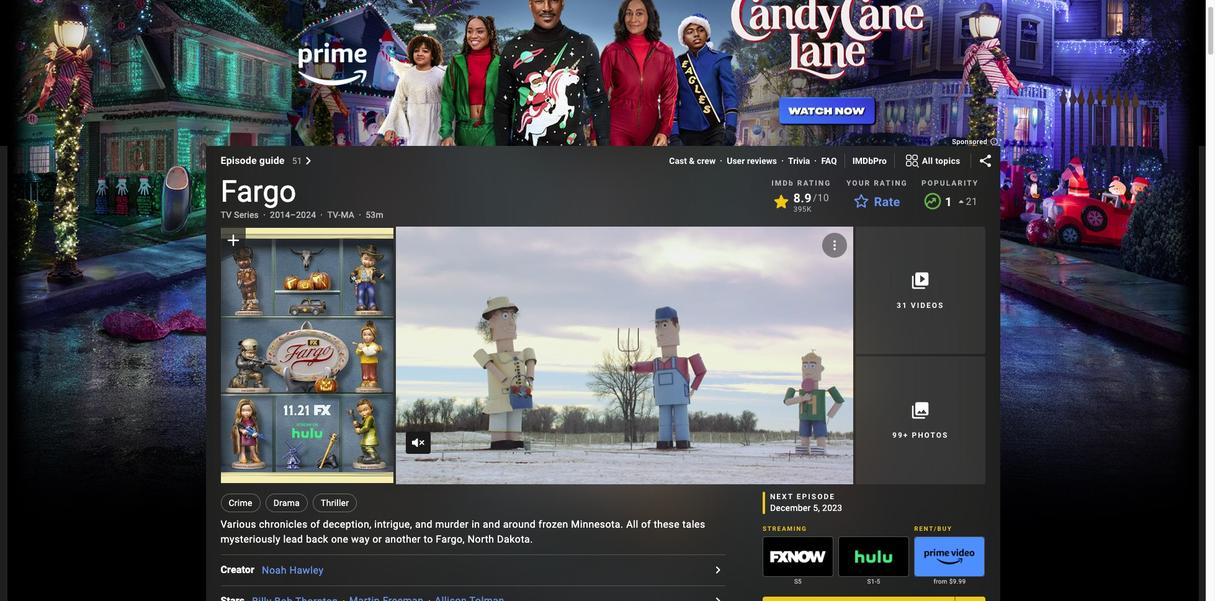 Task type: vqa. For each thing, say whether or not it's contained in the screenshot.
Landes on the left bottom of page
no



Task type: describe. For each thing, give the bounding box(es) containing it.
way
[[351, 533, 370, 545]]

tv series
[[221, 210, 259, 220]]

see full cast and crew image
[[711, 594, 726, 601]]

s1-
[[868, 578, 877, 585]]

all topics
[[923, 156, 961, 166]]

s5
[[795, 578, 802, 585]]

1 of from the left
[[311, 518, 320, 530]]

from $9.99 link
[[915, 577, 986, 587]]

deception,
[[323, 518, 372, 530]]

2 and from the left
[[483, 518, 501, 530]]

minnesota.
[[571, 518, 624, 530]]

5,
[[813, 503, 820, 513]]

trivia
[[789, 156, 810, 166]]

99+
[[893, 431, 909, 440]]

mysteriously
[[221, 533, 281, 545]]

back
[[306, 533, 329, 545]]

from
[[934, 578, 948, 585]]

s1-5 group
[[839, 536, 910, 587]]

creator
[[221, 564, 255, 576]]

categories image
[[905, 153, 920, 168]]

99+ photos button
[[856, 357, 986, 484]]

various chronicles of deception, intrigue, and murder in and around frozen minnesota. all of these tales mysteriously lead back one way or another to fargo, north dakota. image
[[396, 227, 854, 484]]

all inside various chronicles of deception, intrigue, and murder in and around frozen minnesota. all of these tales mysteriously lead back one way or another to fargo, north dakota.
[[627, 518, 639, 530]]

these
[[654, 518, 680, 530]]

tv-ma
[[327, 210, 355, 220]]

8.9 / 10 395k
[[794, 191, 830, 214]]

streaming
[[763, 525, 807, 532]]

tv-
[[327, 210, 341, 220]]

sponsored
[[952, 138, 990, 146]]

99+ photos
[[893, 431, 949, 440]]

imdb
[[772, 179, 795, 188]]

31 videos
[[897, 301, 945, 310]]

noah hawley button
[[262, 564, 324, 576]]

user reviews
[[727, 156, 777, 166]]

next episode december 5, 2023
[[770, 492, 843, 513]]

rating for imdb rating
[[798, 179, 832, 188]]

reviews
[[747, 156, 777, 166]]

or
[[373, 533, 382, 545]]

from $9.99 group
[[915, 536, 986, 587]]

to
[[424, 533, 433, 545]]

arrow drop up image
[[954, 194, 969, 209]]

watch on hulu image
[[839, 537, 909, 576]]

see full cast and crew image
[[711, 563, 726, 578]]

intrigue,
[[375, 518, 413, 530]]

noah
[[262, 564, 287, 576]]

2 of from the left
[[642, 518, 651, 530]]

episode
[[797, 492, 836, 501]]

popularity
[[922, 179, 979, 188]]

2014–2024
[[270, 210, 316, 220]]

next
[[770, 492, 794, 501]]

1 and from the left
[[415, 518, 433, 530]]

cast
[[669, 156, 687, 166]]

fargo
[[221, 174, 296, 209]]

lead
[[283, 533, 303, 545]]

share on social media image
[[978, 153, 993, 168]]

s1-5 link
[[839, 577, 910, 587]]

8.9
[[794, 191, 812, 206]]

group for s1-5
[[839, 536, 910, 577]]

chronicles
[[259, 518, 308, 530]]

&
[[689, 156, 695, 166]]

rate button
[[847, 191, 908, 213]]

user
[[727, 156, 745, 166]]

all topics button
[[895, 151, 971, 171]]

1
[[945, 194, 953, 209]]

rate
[[874, 194, 901, 209]]

/
[[813, 192, 818, 204]]

2023
[[823, 503, 843, 513]]

one
[[331, 533, 349, 545]]

photos
[[912, 431, 949, 440]]

north
[[468, 533, 495, 545]]

series
[[234, 210, 259, 220]]

10
[[818, 192, 830, 204]]

cast & crew button
[[669, 155, 716, 167]]

video autoplay preference image
[[828, 238, 842, 253]]

tv-ma button
[[327, 209, 355, 221]]

drama
[[274, 498, 300, 508]]

fargo (2014) image
[[221, 228, 393, 483]]

thriller
[[321, 498, 349, 508]]



Task type: locate. For each thing, give the bounding box(es) containing it.
video player application
[[396, 227, 854, 484]]

various
[[221, 518, 256, 530]]

imdb rating
[[772, 179, 832, 188]]

noah hawley
[[262, 564, 324, 576]]

drama button
[[266, 494, 308, 512]]

2014–2024 button
[[270, 209, 316, 221]]

group
[[396, 227, 854, 484], [221, 227, 393, 484], [763, 536, 834, 577], [839, 536, 910, 577], [915, 536, 986, 577]]

user reviews button
[[727, 155, 777, 167]]

volume off image
[[411, 435, 426, 450]]

crime button
[[221, 494, 261, 512]]

0 horizontal spatial of
[[311, 518, 320, 530]]

crew
[[697, 156, 716, 166]]

rating
[[798, 179, 832, 188], [874, 179, 908, 188]]

tales
[[683, 518, 706, 530]]

chevron right inline image
[[305, 157, 312, 165]]

from $9.99
[[934, 578, 966, 585]]

51
[[292, 156, 302, 166]]

fargo,
[[436, 533, 465, 545]]

0 vertical spatial all
[[923, 156, 933, 166]]

thriller button
[[313, 494, 357, 512]]

in
[[472, 518, 480, 530]]

videos
[[911, 301, 945, 310]]

guide
[[259, 155, 285, 166]]

1 horizontal spatial rating
[[874, 179, 908, 188]]

around
[[503, 518, 536, 530]]

murder
[[436, 518, 469, 530]]

your
[[847, 179, 871, 188]]

and right in
[[483, 518, 501, 530]]

s5 group
[[763, 536, 834, 587]]

all
[[923, 156, 933, 166], [627, 518, 639, 530]]

2 rating from the left
[[874, 179, 908, 188]]

faq button
[[822, 155, 837, 167]]

episode
[[221, 155, 257, 166]]

21
[[966, 196, 978, 207]]

faq
[[822, 156, 837, 166]]

$9.99
[[950, 578, 966, 585]]

and
[[415, 518, 433, 530], [483, 518, 501, 530]]

creator button
[[221, 563, 262, 578]]

1 horizontal spatial all
[[923, 156, 933, 166]]

group for from $9.99
[[915, 536, 986, 577]]

various chronicles of deception, intrigue, and murder in and around frozen minnesota. all of these tales mysteriously lead back one way or another to fargo, north dakota.
[[221, 518, 706, 545]]

s1-5
[[868, 578, 881, 585]]

all right categories image
[[923, 156, 933, 166]]

cast & crew
[[669, 156, 716, 166]]

of left these
[[642, 518, 651, 530]]

trivia button
[[789, 155, 810, 167]]

ma
[[341, 210, 355, 220]]

episode guide
[[221, 155, 285, 166]]

of up back
[[311, 518, 320, 530]]

1 horizontal spatial and
[[483, 518, 501, 530]]

1 vertical spatial all
[[627, 518, 639, 530]]

all inside button
[[923, 156, 933, 166]]

rating up /
[[798, 179, 832, 188]]

s5 link
[[763, 577, 834, 587]]

395k
[[794, 205, 812, 214]]

0 horizontal spatial and
[[415, 518, 433, 530]]

5
[[877, 578, 881, 585]]

group for s5
[[763, 536, 834, 577]]

1 horizontal spatial of
[[642, 518, 651, 530]]

0 horizontal spatial rating
[[798, 179, 832, 188]]

crime
[[229, 498, 252, 508]]

watch on fxnow image
[[764, 537, 833, 576]]

your rating
[[847, 179, 908, 188]]

watch official trailer - season 5 element
[[396, 227, 854, 484]]

imdbpro
[[853, 156, 887, 166]]

december
[[770, 503, 811, 513]]

31
[[897, 301, 908, 310]]

1 rating from the left
[[798, 179, 832, 188]]

dakota.
[[497, 533, 533, 545]]

tv
[[221, 210, 232, 220]]

rating up rate
[[874, 179, 908, 188]]

rating for your rating
[[874, 179, 908, 188]]

topics
[[936, 156, 961, 166]]

imdbpro button
[[853, 155, 887, 167]]

and up to
[[415, 518, 433, 530]]

all left these
[[627, 518, 639, 530]]

53m
[[366, 210, 384, 220]]

0 horizontal spatial all
[[627, 518, 639, 530]]

frozen
[[539, 518, 569, 530]]

of
[[311, 518, 320, 530], [642, 518, 651, 530]]

31 videos button
[[856, 227, 986, 354]]

rent/buy
[[915, 525, 953, 532]]

watch on prime video image
[[915, 537, 985, 576]]



